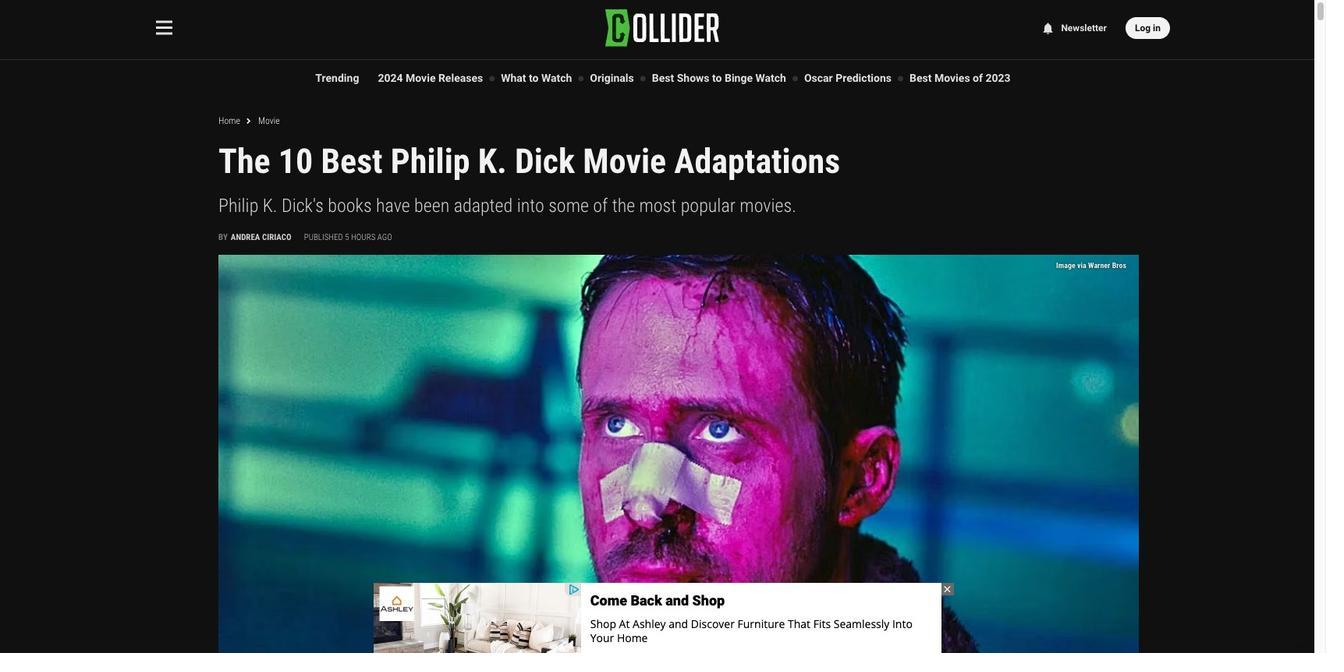 Task type: locate. For each thing, give the bounding box(es) containing it.
2024 movie releases link
[[378, 72, 483, 84]]

to left binge
[[712, 72, 722, 84]]

1 vertical spatial philip
[[218, 195, 258, 217]]

of
[[973, 72, 983, 84], [593, 195, 608, 217]]

what
[[501, 72, 526, 84]]

1 horizontal spatial to
[[712, 72, 722, 84]]

best left "movies"
[[910, 72, 932, 84]]

of left the on the left of page
[[593, 195, 608, 217]]

watch
[[541, 72, 572, 84], [756, 72, 786, 84]]

0 horizontal spatial movie
[[258, 115, 280, 126]]

originals link
[[590, 72, 634, 84]]

0 horizontal spatial of
[[593, 195, 608, 217]]

0 horizontal spatial k.
[[263, 195, 277, 217]]

movie
[[406, 72, 436, 84], [258, 115, 280, 126], [583, 141, 666, 182]]

10
[[278, 141, 313, 182]]

2 horizontal spatial movie
[[583, 141, 666, 182]]

1 horizontal spatial watch
[[756, 72, 786, 84]]

dick
[[515, 141, 575, 182]]

home link
[[218, 115, 240, 126]]

oscar predictions link
[[804, 72, 892, 84]]

1 watch from the left
[[541, 72, 572, 84]]

ciriaco
[[262, 232, 292, 242]]

movie link
[[258, 115, 280, 126]]

the
[[218, 141, 270, 182]]

home
[[218, 115, 240, 126]]

philip up been
[[391, 141, 470, 182]]

1 horizontal spatial best
[[652, 72, 674, 84]]

k.
[[478, 141, 507, 182], [263, 195, 277, 217]]

watch right binge
[[756, 72, 786, 84]]

adaptations
[[674, 141, 840, 182]]

hours
[[351, 232, 376, 242]]

movie right home
[[258, 115, 280, 126]]

2024 movie releases
[[378, 72, 483, 84]]

into
[[517, 195, 544, 217]]

1 vertical spatial of
[[593, 195, 608, 217]]

0 vertical spatial of
[[973, 72, 983, 84]]

1 horizontal spatial philip
[[391, 141, 470, 182]]

in
[[1153, 23, 1161, 34]]

0 vertical spatial philip
[[391, 141, 470, 182]]

movies.
[[740, 195, 797, 217]]

best shows to binge watch
[[652, 72, 786, 84]]

what to watch
[[501, 72, 572, 84]]

of left 2023 on the right
[[973, 72, 983, 84]]

image via warner bros
[[1056, 261, 1127, 270]]

0 horizontal spatial best
[[321, 141, 383, 182]]

k. up "adapted"
[[478, 141, 507, 182]]

to
[[529, 72, 539, 84], [712, 72, 722, 84]]

k. up the ciriaco
[[263, 195, 277, 217]]

1 horizontal spatial movie
[[406, 72, 436, 84]]

0 horizontal spatial philip
[[218, 195, 258, 217]]

2 horizontal spatial best
[[910, 72, 932, 84]]

andrea ciriaco link
[[231, 232, 292, 243]]

to right what
[[529, 72, 539, 84]]

binge
[[725, 72, 753, 84]]

movie up the on the left of page
[[583, 141, 666, 182]]

best up books at the top of the page
[[321, 141, 383, 182]]

philip up andrea
[[218, 195, 258, 217]]

1 vertical spatial k.
[[263, 195, 277, 217]]

philip
[[391, 141, 470, 182], [218, 195, 258, 217]]

movie right 2024
[[406, 72, 436, 84]]

best left shows
[[652, 72, 674, 84]]

watch right what
[[541, 72, 572, 84]]

0 horizontal spatial to
[[529, 72, 539, 84]]

best
[[652, 72, 674, 84], [910, 72, 932, 84], [321, 141, 383, 182]]

1 horizontal spatial k.
[[478, 141, 507, 182]]

best movies of 2023
[[910, 72, 1011, 84]]

some
[[549, 195, 589, 217]]

predictions
[[836, 72, 892, 84]]

oscar
[[804, 72, 833, 84]]

0 horizontal spatial watch
[[541, 72, 572, 84]]

image
[[1056, 261, 1076, 270]]

what to watch link
[[501, 72, 572, 84]]

1 vertical spatial movie
[[258, 115, 280, 126]]

published 5 hours ago
[[304, 232, 392, 242]]



Task type: vqa. For each thing, say whether or not it's contained in the screenshot.
the best-sci-fi-movie-amazon-prime-video 1 image
no



Task type: describe. For each thing, give the bounding box(es) containing it.
newsletter
[[1061, 23, 1107, 34]]

1 horizontal spatial of
[[973, 72, 983, 84]]

have
[[376, 195, 410, 217]]

philip k. dick's books have been adapted into some of the most popular movies.
[[218, 195, 797, 217]]

by andrea ciriaco
[[218, 232, 292, 242]]

log in
[[1135, 23, 1161, 34]]

movies
[[935, 72, 970, 84]]

bros
[[1112, 261, 1127, 270]]

the 10 best philip k. dick movie adaptations
[[218, 141, 840, 182]]

a wounded ryan gosling drenched in neon in blade runner 2049 image
[[218, 255, 1139, 654]]

andrea
[[231, 232, 260, 242]]

warner
[[1088, 261, 1111, 270]]

releases
[[438, 72, 483, 84]]

2 vertical spatial movie
[[583, 141, 666, 182]]

most
[[639, 195, 677, 217]]

by
[[218, 232, 228, 242]]

0 vertical spatial k.
[[478, 141, 507, 182]]

1 to from the left
[[529, 72, 539, 84]]

via
[[1077, 261, 1087, 270]]

ago
[[377, 232, 392, 242]]

best for best movies of 2023
[[910, 72, 932, 84]]

shows
[[677, 72, 710, 84]]

been
[[414, 195, 450, 217]]

best movies of 2023 link
[[910, 72, 1011, 84]]

advertisement region
[[373, 584, 941, 654]]

originals
[[590, 72, 634, 84]]

adapted
[[454, 195, 513, 217]]

2 watch from the left
[[756, 72, 786, 84]]

✕
[[944, 585, 951, 595]]

2023
[[986, 72, 1011, 84]]

dick's
[[282, 195, 324, 217]]

the
[[612, 195, 635, 217]]

0 vertical spatial movie
[[406, 72, 436, 84]]

✕ button
[[941, 584, 954, 596]]

published
[[304, 232, 343, 242]]

books
[[328, 195, 372, 217]]

best shows to binge watch link
[[652, 72, 786, 84]]

best for best shows to binge watch
[[652, 72, 674, 84]]

trending
[[315, 72, 359, 84]]

popular
[[681, 195, 736, 217]]

collider logo image
[[605, 9, 721, 47]]

2 to from the left
[[712, 72, 722, 84]]

oscar predictions
[[804, 72, 892, 84]]

newsletter link
[[1041, 23, 1107, 34]]

5
[[345, 232, 349, 242]]

log
[[1135, 23, 1151, 34]]

2024
[[378, 72, 403, 84]]



